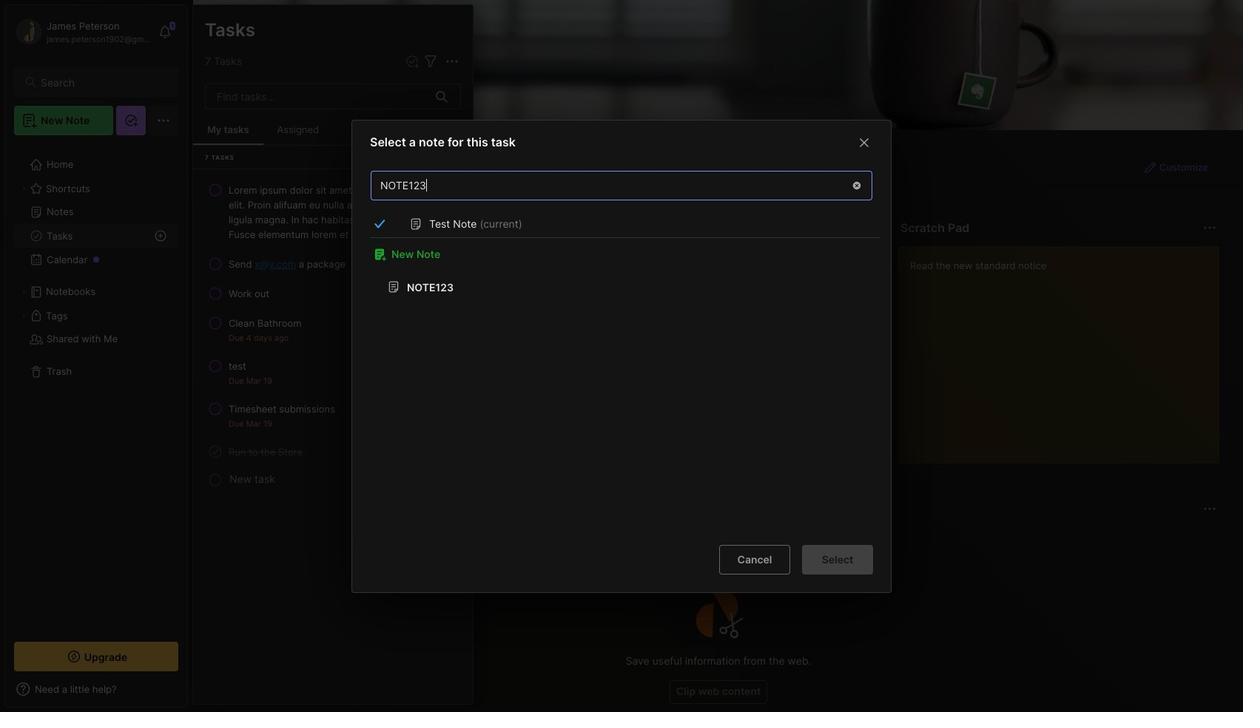 Task type: vqa. For each thing, say whether or not it's contained in the screenshot.
Find note… Text Box
yes



Task type: locate. For each thing, give the bounding box(es) containing it.
send x@y.com a package 1 cell
[[229, 257, 346, 272]]

tab
[[220, 246, 263, 264], [269, 246, 329, 264], [220, 527, 276, 545], [282, 527, 327, 545], [333, 527, 395, 545]]

new task image
[[405, 54, 420, 69]]

1 tab list from the top
[[220, 246, 874, 264]]

Go to note or move task field
[[412, 204, 502, 226]]

main element
[[0, 0, 192, 713]]

tree inside main element
[[5, 144, 187, 629]]

close image
[[856, 133, 874, 151]]

none search field inside main element
[[41, 73, 165, 91]]

1 vertical spatial tab list
[[220, 527, 1215, 545]]

row group
[[193, 175, 473, 491], [217, 272, 1244, 474]]

row
[[199, 177, 467, 248], [199, 251, 467, 278], [371, 272, 888, 301], [199, 281, 467, 307], [199, 310, 467, 350], [199, 353, 467, 393], [199, 396, 467, 436], [199, 439, 467, 466]]

work out 2 cell
[[229, 287, 270, 301]]

expand tags image
[[19, 312, 28, 321]]

tree
[[5, 144, 187, 629]]

None search field
[[41, 73, 165, 91]]

0 vertical spatial tab list
[[220, 246, 874, 264]]

tab list
[[220, 246, 874, 264], [220, 527, 1215, 545]]

dropdown list menu
[[413, 240, 546, 380]]



Task type: describe. For each thing, give the bounding box(es) containing it.
2 tab list from the top
[[220, 527, 1215, 545]]

timesheet submissions 5 cell
[[229, 402, 335, 417]]

run to the store 6 cell
[[229, 445, 303, 460]]

test 4 cell
[[229, 359, 246, 374]]

Find tasks… text field
[[208, 84, 427, 109]]

clean bathroom 3 cell
[[229, 316, 302, 331]]

Search text field
[[41, 76, 165, 90]]

lorem ipsum dolor sit amet, consectetur adipiscing elit. proin alifuam eu nulla a tincidunt. curabitur ut ligula magna. in hac habitasse platea dictumst. fusce elementum lorem et auctor dignissim. proin eget mi id urna euismod consectetur. pellentesque porttitor ac urna quis fermentum: 0 cell
[[229, 183, 461, 242]]

Start writing… text field
[[911, 247, 1219, 452]]

Find note… text field
[[372, 173, 843, 197]]

expand notebooks image
[[19, 288, 28, 297]]



